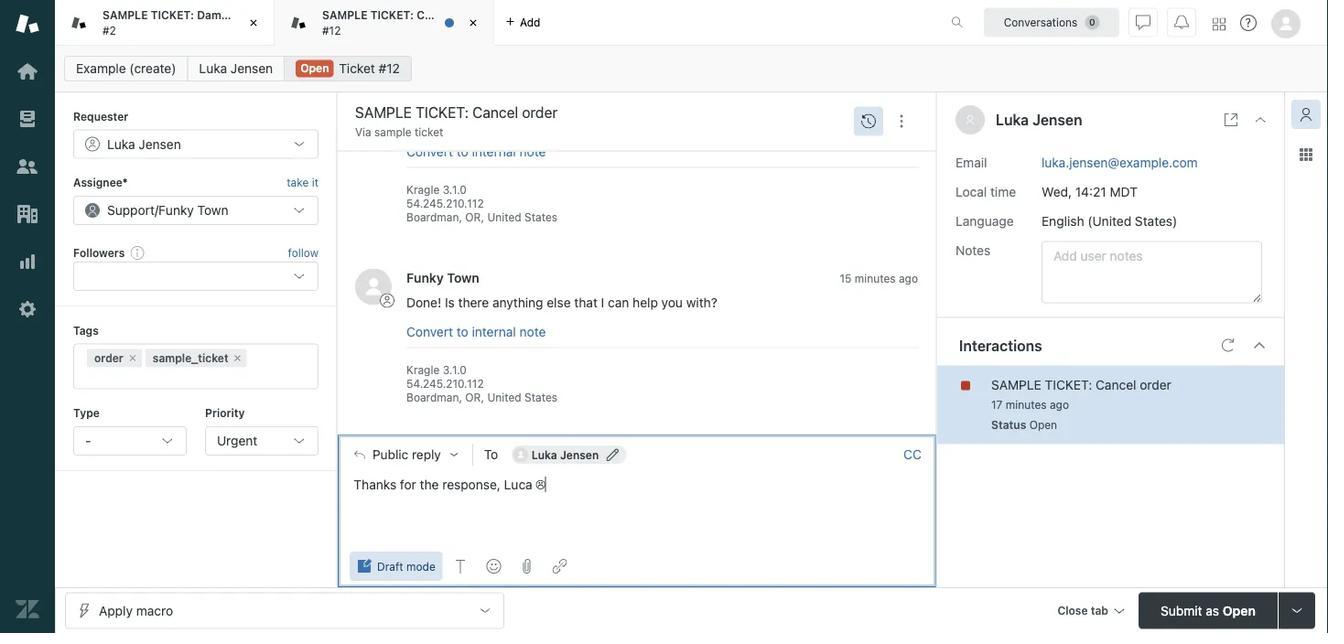 Task type: locate. For each thing, give the bounding box(es) containing it.
remove image left the sample_ticket
[[127, 353, 138, 364]]

1 54.245.210.112 from the top
[[407, 198, 484, 210]]

1 horizontal spatial open
[[1030, 419, 1058, 432]]

convert to internal note button down ticket
[[407, 144, 546, 160]]

2 united from the top
[[487, 392, 522, 405]]

2 horizontal spatial order
[[1140, 377, 1172, 392]]

1 vertical spatial kragle
[[407, 364, 440, 377]]

or, up the funky town
[[465, 212, 484, 224]]

3.1.0
[[443, 183, 467, 196], [443, 364, 467, 377]]

2 horizontal spatial ticket:
[[1045, 377, 1093, 392]]

0 horizontal spatial #12
[[322, 24, 341, 37]]

1 to from the top
[[457, 144, 469, 159]]

priority
[[205, 407, 245, 420]]

united up anything
[[487, 212, 522, 224]]

close image left add popup button
[[464, 14, 483, 32]]

requester element
[[73, 129, 319, 159]]

jensen
[[231, 61, 273, 76], [1033, 111, 1083, 129], [139, 136, 181, 151], [560, 449, 599, 461]]

0 vertical spatial kragle 3.1.0 54.245.210.112 boardman, or, united states
[[407, 183, 558, 224]]

2 horizontal spatial open
[[1223, 603, 1256, 619]]

0 horizontal spatial open
[[300, 62, 329, 75]]

2 horizontal spatial close image
[[1254, 113, 1268, 127]]

funky town
[[407, 271, 480, 286]]

1 vertical spatial states
[[525, 392, 558, 405]]

54.245.210.112 up reply
[[407, 378, 484, 391]]

1 vertical spatial convert to internal note
[[407, 324, 546, 340]]

convert to internal note down ticket
[[407, 144, 546, 159]]

1 convert to internal note button from the top
[[407, 144, 546, 160]]

boardman,
[[407, 212, 462, 224], [407, 392, 462, 405]]

ticket: inside "sample ticket: cancel order #12"
[[371, 9, 414, 22]]

it
[[312, 176, 319, 189]]

follow
[[288, 246, 319, 259]]

luka right luka.jensen@example.com icon
[[532, 449, 557, 461]]

jensen down 'product'
[[231, 61, 273, 76]]

you
[[662, 296, 683, 311]]

0 vertical spatial convert to internal note
[[407, 144, 546, 159]]

organizations image
[[16, 202, 39, 226]]

boardman, up the funky town
[[407, 212, 462, 224]]

damaged
[[197, 9, 248, 22]]

1 vertical spatial open
[[1030, 419, 1058, 432]]

minutes right 15
[[855, 272, 896, 285]]

or, up to
[[465, 392, 484, 405]]

english (united states)
[[1042, 213, 1178, 229]]

kragle down done!
[[407, 364, 440, 377]]

1 horizontal spatial ticket:
[[371, 9, 414, 22]]

2 vertical spatial open
[[1223, 603, 1256, 619]]

cancel inside "sample ticket: cancel order #12"
[[417, 9, 454, 22]]

is
[[445, 296, 455, 311]]

town inside the assignee* element
[[197, 203, 229, 218]]

kragle 3.1.0 54.245.210.112 boardman, or, united states up funky town link
[[407, 183, 558, 224]]

1 vertical spatial internal
[[472, 324, 516, 340]]

mdt
[[1110, 184, 1138, 199]]

1 vertical spatial 54.245.210.112
[[407, 378, 484, 391]]

order
[[457, 9, 486, 22], [94, 352, 123, 365], [1140, 377, 1172, 392]]

1 convert to internal note from the top
[[407, 144, 546, 159]]

15 minutes ago text field
[[840, 272, 918, 285]]

close tab button
[[1050, 593, 1132, 632]]

urgent
[[217, 434, 258, 449]]

1 vertical spatial cancel
[[1096, 377, 1137, 392]]

luka right user icon
[[996, 111, 1029, 129]]

ago
[[899, 272, 918, 285], [1050, 399, 1069, 412]]

thanks
[[354, 477, 397, 492]]

1 tab from the left
[[55, 0, 294, 46]]

1 vertical spatial to
[[457, 324, 469, 340]]

submit
[[1161, 603, 1203, 619]]

ticket actions image
[[895, 114, 909, 129]]

1 vertical spatial united
[[487, 392, 522, 405]]

1 vertical spatial minutes
[[1006, 399, 1047, 412]]

1 kragle from the top
[[407, 183, 440, 196]]

cancel inside sample ticket: cancel order 17 minutes ago status open
[[1096, 377, 1137, 392]]

1 vertical spatial or,
[[465, 392, 484, 405]]

17 minutes ago text field
[[992, 399, 1069, 412]]

wed,
[[1042, 184, 1072, 199]]

#12 up ticket
[[322, 24, 341, 37]]

zendesk image
[[16, 598, 39, 622]]

order inside "sample ticket: cancel order #12"
[[457, 9, 486, 22]]

luka jensen inside secondary element
[[199, 61, 273, 76]]

conversations
[[1004, 16, 1078, 29]]

1 vertical spatial boardman,
[[407, 392, 462, 405]]

funky town link
[[407, 271, 480, 286]]

urgent button
[[205, 427, 319, 456]]

0 vertical spatial kragle
[[407, 183, 440, 196]]

support
[[107, 203, 155, 218]]

draft mode button
[[350, 552, 443, 581]]

sample up 17 minutes ago text field
[[992, 377, 1042, 392]]

convert down done!
[[407, 324, 453, 340]]

2 vertical spatial order
[[1140, 377, 1172, 392]]

1 vertical spatial funky
[[407, 271, 444, 286]]

main element
[[0, 0, 55, 634]]

ticket:
[[151, 9, 194, 22], [371, 9, 414, 22], [1045, 377, 1093, 392]]

town right /
[[197, 203, 229, 218]]

ticket: for sample ticket: cancel order #12
[[371, 9, 414, 22]]

0 vertical spatial internal
[[472, 144, 516, 159]]

0 vertical spatial ago
[[899, 272, 918, 285]]

tab
[[1091, 605, 1109, 618]]

1 vertical spatial town
[[447, 271, 480, 286]]

time
[[991, 184, 1016, 199]]

tab up (create)
[[55, 0, 294, 46]]

1 remove image from the left
[[127, 353, 138, 364]]

3.1.0 down is
[[443, 364, 467, 377]]

0 horizontal spatial funky
[[158, 203, 194, 218]]

states
[[525, 212, 558, 224], [525, 392, 558, 405]]

tab
[[55, 0, 294, 46], [275, 0, 494, 46]]

luka down sample ticket: damaged product #2 at the left top of the page
[[199, 61, 227, 76]]

ticket: left damaged on the left top of page
[[151, 9, 194, 22]]

i
[[601, 296, 605, 311]]

0 vertical spatial open
[[300, 62, 329, 75]]

1 vertical spatial note
[[520, 324, 546, 340]]

get started image
[[16, 60, 39, 83]]

luka down requester
[[107, 136, 135, 151]]

2 tab from the left
[[275, 0, 494, 46]]

0 vertical spatial united
[[487, 212, 522, 224]]

0 vertical spatial town
[[197, 203, 229, 218]]

1 horizontal spatial cancel
[[1096, 377, 1137, 392]]

ago right 15
[[899, 272, 918, 285]]

order inside sample ticket: cancel order 17 minutes ago status open
[[1140, 377, 1172, 392]]

0 horizontal spatial minutes
[[855, 272, 896, 285]]

0 horizontal spatial close image
[[244, 14, 263, 32]]

funky right 'support'
[[158, 203, 194, 218]]

edit user image
[[606, 449, 619, 461]]

tab containing sample ticket: damaged product
[[55, 0, 294, 46]]

ago right 17
[[1050, 399, 1069, 412]]

1 horizontal spatial sample
[[322, 9, 368, 22]]

united
[[487, 212, 522, 224], [487, 392, 522, 405]]

2 note from the top
[[520, 324, 546, 340]]

apps image
[[1299, 147, 1314, 162]]

54.245.210.112
[[407, 198, 484, 210], [407, 378, 484, 391]]

2 remove image from the left
[[232, 353, 243, 364]]

events image
[[862, 114, 876, 129]]

tabs tab list
[[55, 0, 932, 46]]

convert down ticket
[[407, 144, 453, 159]]

remove image right the sample_ticket
[[232, 353, 243, 364]]

luka jensen down requester
[[107, 136, 181, 151]]

jensen up /
[[139, 136, 181, 151]]

2 internal from the top
[[472, 324, 516, 340]]

open down 17 minutes ago text field
[[1030, 419, 1058, 432]]

sample inside "sample ticket: cancel order #12"
[[322, 9, 368, 22]]

1 vertical spatial ago
[[1050, 399, 1069, 412]]

assignee*
[[73, 176, 128, 189]]

minutes up the status
[[1006, 399, 1047, 412]]

0 vertical spatial funky
[[158, 203, 194, 218]]

2 54.245.210.112 from the top
[[407, 378, 484, 391]]

open inside sample ticket: cancel order 17 minutes ago status open
[[1030, 419, 1058, 432]]

anything
[[493, 296, 543, 311]]

2 convert from the top
[[407, 324, 453, 340]]

draft mode
[[377, 560, 436, 573]]

1 horizontal spatial ago
[[1050, 399, 1069, 412]]

0 vertical spatial order
[[457, 9, 486, 22]]

0 vertical spatial boardman,
[[407, 212, 462, 224]]

0 horizontal spatial remove image
[[127, 353, 138, 364]]

1 vertical spatial #12
[[379, 61, 400, 76]]

kragle down ticket
[[407, 183, 440, 196]]

town
[[197, 203, 229, 218], [447, 271, 480, 286]]

0 vertical spatial to
[[457, 144, 469, 159]]

done! is there anything else that i can help you with?
[[407, 296, 718, 311]]

convert to internal note
[[407, 144, 546, 159], [407, 324, 546, 340]]

open right as
[[1223, 603, 1256, 619]]

example (create)
[[76, 61, 176, 76]]

0 vertical spatial #12
[[322, 24, 341, 37]]

2 or, from the top
[[465, 392, 484, 405]]

1 horizontal spatial funky
[[407, 271, 444, 286]]

convert to internal note button down there
[[407, 324, 546, 341]]

54.245.210.112 down ticket
[[407, 198, 484, 210]]

close image
[[244, 14, 263, 32], [464, 14, 483, 32], [1254, 113, 1268, 127]]

2 boardman, from the top
[[407, 392, 462, 405]]

jensen inside luka jensen link
[[231, 61, 273, 76]]

sample inside sample ticket: damaged product #2
[[103, 9, 148, 22]]

0 horizontal spatial sample
[[103, 9, 148, 22]]

minutes inside conversationlabel log
[[855, 272, 896, 285]]

minutes
[[855, 272, 896, 285], [1006, 399, 1047, 412]]

1 vertical spatial 3.1.0
[[443, 364, 467, 377]]

sample up ticket
[[322, 9, 368, 22]]

as
[[1206, 603, 1220, 619]]

luka jensen down damaged on the left top of page
[[199, 61, 273, 76]]

open
[[300, 62, 329, 75], [1030, 419, 1058, 432], [1223, 603, 1256, 619]]

reply
[[412, 447, 441, 462]]

0 vertical spatial note
[[520, 144, 546, 159]]

town up there
[[447, 271, 480, 286]]

ticket: inside sample ticket: damaged product #2
[[151, 9, 194, 22]]

tab up ticket #12
[[275, 0, 494, 46]]

#12 right ticket
[[379, 61, 400, 76]]

1 or, from the top
[[465, 212, 484, 224]]

kragle
[[407, 183, 440, 196], [407, 364, 440, 377]]

note down subject "field"
[[520, 144, 546, 159]]

sample inside sample ticket: cancel order 17 minutes ago status open
[[992, 377, 1042, 392]]

internal for second convert to internal note button from the bottom
[[472, 144, 516, 159]]

ticket: up 17 minutes ago text field
[[1045, 377, 1093, 392]]

close
[[1058, 605, 1088, 618]]

0 vertical spatial convert
[[407, 144, 453, 159]]

convert to internal note down there
[[407, 324, 546, 340]]

luka
[[199, 61, 227, 76], [996, 111, 1029, 129], [107, 136, 135, 151], [532, 449, 557, 461]]

tab containing sample ticket: cancel order
[[275, 0, 494, 46]]

public reply
[[373, 447, 441, 462]]

followers element
[[73, 262, 319, 291]]

2 convert to internal note from the top
[[407, 324, 546, 340]]

0 horizontal spatial ticket:
[[151, 9, 194, 22]]

0 vertical spatial cancel
[[417, 9, 454, 22]]

3.1.0 down ticket
[[443, 183, 467, 196]]

funky inside conversationlabel log
[[407, 271, 444, 286]]

1 horizontal spatial town
[[447, 271, 480, 286]]

1 vertical spatial convert
[[407, 324, 453, 340]]

to for 1st convert to internal note button from the bottom
[[457, 324, 469, 340]]

luka jensen
[[199, 61, 273, 76], [996, 111, 1083, 129], [107, 136, 181, 151], [532, 449, 599, 461]]

0 vertical spatial minutes
[[855, 272, 896, 285]]

type
[[73, 407, 100, 420]]

0 vertical spatial states
[[525, 212, 558, 224]]

boardman, up reply
[[407, 392, 462, 405]]

view more details image
[[1224, 113, 1239, 127]]

luka jensen link
[[187, 56, 285, 81]]

1 convert from the top
[[407, 144, 453, 159]]

convert for 1st convert to internal note button from the bottom
[[407, 324, 453, 340]]

open left ticket
[[300, 62, 329, 75]]

take
[[287, 176, 309, 189]]

1 3.1.0 from the top
[[443, 183, 467, 196]]

states up luka.jensen@example.com icon
[[525, 392, 558, 405]]

0 horizontal spatial town
[[197, 203, 229, 218]]

user image
[[965, 114, 976, 125]]

1 vertical spatial kragle 3.1.0 54.245.210.112 boardman, or, united states
[[407, 364, 558, 405]]

15
[[840, 272, 852, 285]]

funky up done!
[[407, 271, 444, 286]]

jensen up wed,
[[1033, 111, 1083, 129]]

1 vertical spatial order
[[94, 352, 123, 365]]

zendesk products image
[[1213, 18, 1226, 31]]

kragle 3.1.0 54.245.210.112 boardman, or, united states up to
[[407, 364, 558, 405]]

2 kragle from the top
[[407, 364, 440, 377]]

remove image
[[127, 353, 138, 364], [232, 353, 243, 364]]

sample up #2
[[103, 9, 148, 22]]

#12
[[322, 24, 341, 37], [379, 61, 400, 76]]

2 to from the top
[[457, 324, 469, 340]]

close image right the view more details image
[[1254, 113, 1268, 127]]

funky
[[158, 203, 194, 218], [407, 271, 444, 286]]

example (create) button
[[64, 56, 188, 81]]

1 horizontal spatial minutes
[[1006, 399, 1047, 412]]

avatar image
[[355, 269, 392, 306]]

ticket: inside sample ticket: cancel order 17 minutes ago status open
[[1045, 377, 1093, 392]]

0 vertical spatial convert to internal note button
[[407, 144, 546, 160]]

or,
[[465, 212, 484, 224], [465, 392, 484, 405]]

0 vertical spatial or,
[[465, 212, 484, 224]]

states up else
[[525, 212, 558, 224]]

email
[[956, 155, 988, 170]]

remove image for sample_ticket
[[232, 353, 243, 364]]

0 vertical spatial 3.1.0
[[443, 183, 467, 196]]

note down anything
[[520, 324, 546, 340]]

minutes inside sample ticket: cancel order 17 minutes ago status open
[[1006, 399, 1047, 412]]

1 horizontal spatial remove image
[[232, 353, 243, 364]]

2 horizontal spatial sample
[[992, 377, 1042, 392]]

0 horizontal spatial cancel
[[417, 9, 454, 22]]

convert to internal note button
[[407, 144, 546, 160], [407, 324, 546, 341]]

1 horizontal spatial #12
[[379, 61, 400, 76]]

ago inside conversationlabel log
[[899, 272, 918, 285]]

0 vertical spatial 54.245.210.112
[[407, 198, 484, 210]]

1 horizontal spatial order
[[457, 9, 486, 22]]

(create)
[[129, 61, 176, 76]]

0 horizontal spatial order
[[94, 352, 123, 365]]

customers image
[[16, 155, 39, 179]]

support / funky town
[[107, 203, 229, 218]]

0 horizontal spatial ago
[[899, 272, 918, 285]]

product
[[251, 9, 294, 22]]

1 vertical spatial convert to internal note button
[[407, 324, 546, 341]]

open inside secondary element
[[300, 62, 329, 75]]

close image up luka jensen link
[[244, 14, 263, 32]]

/
[[155, 203, 158, 218]]

Public reply composer Draft mode text field
[[346, 474, 928, 513]]

1 internal from the top
[[472, 144, 516, 159]]

apply macro
[[99, 603, 173, 619]]

ticket: up ticket #12
[[371, 9, 414, 22]]

united up to
[[487, 392, 522, 405]]

☹️
[[536, 477, 546, 492]]

hide composer image
[[630, 427, 644, 442]]



Task type: vqa. For each thing, say whether or not it's contained in the screenshot.
Organizations ICON
yes



Task type: describe. For each thing, give the bounding box(es) containing it.
response,
[[443, 477, 501, 492]]

17
[[992, 399, 1003, 412]]

admin image
[[16, 298, 39, 321]]

followers
[[73, 246, 125, 259]]

to for second convert to internal note button from the bottom
[[457, 144, 469, 159]]

jensen inside the requester element
[[139, 136, 181, 151]]

sample for sample ticket: damaged product #2
[[103, 9, 148, 22]]

states)
[[1135, 213, 1178, 229]]

1 note from the top
[[520, 144, 546, 159]]

1 boardman, from the top
[[407, 212, 462, 224]]

(united
[[1088, 213, 1132, 229]]

2 convert to internal note button from the top
[[407, 324, 546, 341]]

assignee* element
[[73, 196, 319, 225]]

add link (cmd k) image
[[553, 559, 567, 574]]

mode
[[407, 560, 436, 573]]

language
[[956, 213, 1014, 229]]

local time
[[956, 184, 1016, 199]]

via sample ticket
[[355, 126, 444, 139]]

2 states from the top
[[525, 392, 558, 405]]

insert emojis image
[[487, 559, 502, 574]]

internal for 1st convert to internal note button from the bottom
[[472, 324, 516, 340]]

add
[[520, 16, 541, 29]]

-
[[85, 434, 91, 449]]

views image
[[16, 107, 39, 131]]

follow button
[[288, 244, 319, 261]]

ticket: for sample ticket: damaged product #2
[[151, 9, 194, 22]]

conversationlabel log
[[337, 74, 937, 435]]

notifications image
[[1175, 15, 1189, 30]]

sample ticket: damaged product #2
[[103, 9, 294, 37]]

- button
[[73, 427, 187, 456]]

can
[[608, 296, 629, 311]]

apply
[[99, 603, 133, 619]]

ticket: for sample ticket: cancel order 17 minutes ago status open
[[1045, 377, 1093, 392]]

remove image for order
[[127, 353, 138, 364]]

ticket
[[415, 126, 444, 139]]

public
[[373, 447, 409, 462]]

cancel for sample ticket: cancel order 17 minutes ago status open
[[1096, 377, 1137, 392]]

luca
[[504, 477, 533, 492]]

ticket #12
[[339, 61, 400, 76]]

customer context image
[[1299, 107, 1314, 122]]

cancel for sample ticket: cancel order #12
[[417, 9, 454, 22]]

requester
[[73, 110, 129, 123]]

15 minutes ago
[[840, 272, 918, 285]]

Subject field
[[352, 102, 849, 124]]

1 kragle 3.1.0 54.245.210.112 boardman, or, united states from the top
[[407, 183, 558, 224]]

sample for sample ticket: cancel order #12
[[322, 9, 368, 22]]

luka.jensen@example.com image
[[513, 448, 528, 462]]

convert for second convert to internal note button from the bottom
[[407, 144, 453, 159]]

submit as open
[[1161, 603, 1256, 619]]

via
[[355, 126, 371, 139]]

1 states from the top
[[525, 212, 558, 224]]

sample for sample ticket: cancel order 17 minutes ago status open
[[992, 377, 1042, 392]]

tags
[[73, 324, 99, 337]]

add attachment image
[[520, 559, 535, 574]]

luka.jensen@example.com
[[1042, 155, 1198, 170]]

#12 inside secondary element
[[379, 61, 400, 76]]

luka jensen inside the requester element
[[107, 136, 181, 151]]

for
[[400, 477, 416, 492]]

to
[[484, 447, 498, 462]]

reporting image
[[16, 250, 39, 274]]

1 horizontal spatial close image
[[464, 14, 483, 32]]

luka inside secondary element
[[199, 61, 227, 76]]

order for sample ticket: cancel order 17 minutes ago status open
[[1140, 377, 1172, 392]]

cc
[[904, 447, 922, 462]]

english
[[1042, 213, 1085, 229]]

close tab
[[1058, 605, 1109, 618]]

ticket
[[339, 61, 375, 76]]

sample_ticket
[[153, 352, 229, 365]]

with?
[[687, 296, 718, 311]]

macro
[[136, 603, 173, 619]]

luka inside the requester element
[[107, 136, 135, 151]]

public reply button
[[338, 436, 472, 474]]

add button
[[494, 0, 552, 45]]

cc button
[[904, 447, 922, 463]]

#12 inside "sample ticket: cancel order #12"
[[322, 24, 341, 37]]

local
[[956, 184, 987, 199]]

order for sample ticket: cancel order #12
[[457, 9, 486, 22]]

convert to internal note for 1st convert to internal note button from the bottom
[[407, 324, 546, 340]]

info on adding followers image
[[130, 245, 145, 260]]

town inside conversationlabel log
[[447, 271, 480, 286]]

example
[[76, 61, 126, 76]]

zendesk support image
[[16, 12, 39, 36]]

done!
[[407, 296, 442, 311]]

interactions
[[960, 337, 1043, 354]]

take it
[[287, 176, 319, 189]]

thanks for the response, luca ☹️
[[354, 477, 546, 492]]

14:21
[[1076, 184, 1107, 199]]

funky inside the assignee* element
[[158, 203, 194, 218]]

secondary element
[[55, 50, 1329, 87]]

status
[[992, 419, 1027, 432]]

take it button
[[287, 173, 319, 192]]

get help image
[[1241, 15, 1257, 31]]

format text image
[[454, 559, 469, 574]]

there
[[458, 296, 489, 311]]

2 kragle 3.1.0 54.245.210.112 boardman, or, united states from the top
[[407, 364, 558, 405]]

convert to internal note for second convert to internal note button from the bottom
[[407, 144, 546, 159]]

luka jensen up ☹️
[[532, 449, 599, 461]]

conversations button
[[984, 8, 1120, 37]]

ago inside sample ticket: cancel order 17 minutes ago status open
[[1050, 399, 1069, 412]]

that
[[574, 296, 598, 311]]

#2
[[103, 24, 116, 37]]

help
[[633, 296, 658, 311]]

luka jensen right user icon
[[996, 111, 1083, 129]]

1 united from the top
[[487, 212, 522, 224]]

sample ticket: cancel order 17 minutes ago status open
[[992, 377, 1172, 432]]

user image
[[967, 115, 974, 125]]

sample
[[375, 126, 412, 139]]

sample ticket: cancel order #12
[[322, 9, 486, 37]]

button displays agent's chat status as invisible. image
[[1136, 15, 1151, 30]]

displays possible ticket submission types image
[[1290, 604, 1305, 619]]

wed, 14:21 mdt
[[1042, 184, 1138, 199]]

else
[[547, 296, 571, 311]]

notes
[[956, 243, 991, 258]]

jensen left edit user icon
[[560, 449, 599, 461]]

draft
[[377, 560, 403, 573]]

2 3.1.0 from the top
[[443, 364, 467, 377]]

Add user notes text field
[[1042, 241, 1263, 304]]



